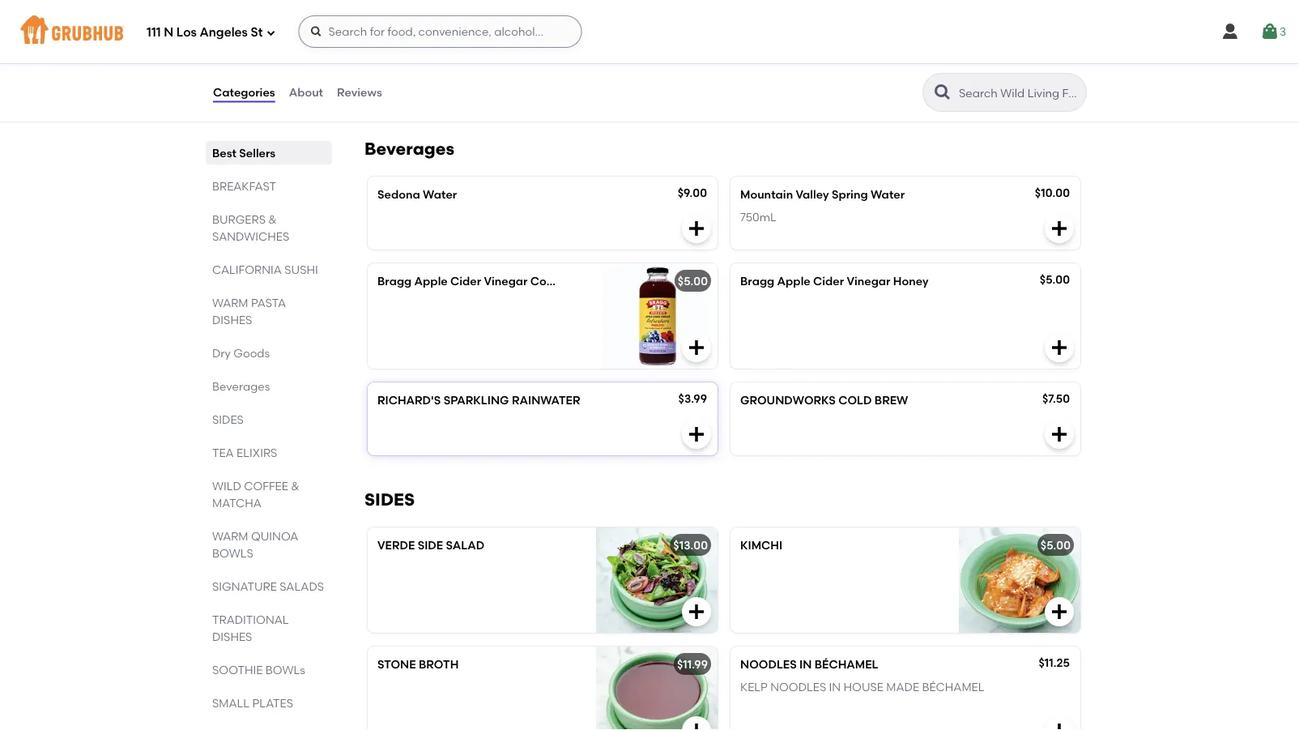 Task type: vqa. For each thing, say whether or not it's contained in the screenshot.
rightmost Eleven
no



Task type: locate. For each thing, give the bounding box(es) containing it.
mountain
[[741, 188, 793, 202]]

dry
[[212, 346, 231, 360]]

kimchi image
[[959, 528, 1081, 633]]

dishes down traditional
[[212, 630, 252, 643]]

in left house at the right of page
[[829, 681, 841, 695]]

reviews button
[[336, 63, 383, 122]]

sides
[[212, 412, 244, 426], [365, 490, 415, 510]]

1 horizontal spatial bragg
[[741, 275, 775, 288]]

0 horizontal spatial bragg
[[378, 275, 412, 288]]

bragg apple cider vinegar concord grape image
[[596, 264, 718, 369]]

1 bragg from the left
[[378, 275, 412, 288]]

burgers & sandwiches tab
[[212, 211, 326, 245]]

1 vertical spatial dishes
[[212, 630, 252, 643]]

1 horizontal spatial beverages
[[365, 139, 455, 160]]

sides up tea at the left bottom of page
[[212, 412, 244, 426]]

1 vinegar from the left
[[484, 275, 528, 288]]

$5.00
[[1040, 273, 1070, 287], [678, 275, 708, 288], [1041, 539, 1071, 552]]

svg image up the $7.50
[[1050, 338, 1070, 358]]

bragg for bragg apple cider vinegar concord grape
[[378, 275, 412, 288]]

2 warm from the top
[[212, 529, 248, 543]]

kelp
[[741, 681, 768, 695]]

sellers
[[239, 146, 276, 160]]

verde side salad
[[378, 539, 485, 552]]

0 horizontal spatial in
[[800, 658, 812, 672]]

0 vertical spatial béchamel
[[815, 658, 879, 672]]

verde
[[378, 539, 415, 552]]

0 horizontal spatial vinegar
[[484, 275, 528, 288]]

1 warm from the top
[[212, 296, 248, 310]]

0 vertical spatial warm
[[212, 296, 248, 310]]

burgers
[[212, 212, 266, 226]]

sides tab
[[212, 411, 326, 428]]

beverages inside beverages tab
[[212, 379, 270, 393]]

warm down the california
[[212, 296, 248, 310]]

$9.00
[[678, 186, 707, 200]]

1 apple from the left
[[415, 275, 448, 288]]

cider
[[451, 275, 481, 288], [814, 275, 844, 288]]

1 vertical spatial noodles
[[771, 681, 827, 695]]

& up sandwiches
[[268, 212, 277, 226]]

0 horizontal spatial beverages
[[212, 379, 270, 393]]

stone broth image
[[596, 647, 718, 730]]

sides up verde
[[365, 490, 415, 510]]

0 horizontal spatial cider
[[451, 275, 481, 288]]

made
[[887, 681, 920, 695]]

dishes
[[212, 313, 252, 327], [212, 630, 252, 643]]

svg image for $3.99
[[687, 425, 707, 444]]

2 vinegar from the left
[[847, 275, 891, 288]]

1 horizontal spatial cider
[[814, 275, 844, 288]]

1 horizontal spatial béchamel
[[922, 681, 985, 695]]

1 vertical spatial béchamel
[[922, 681, 985, 695]]

spring
[[832, 188, 868, 202]]

beverages down 'dry goods'
[[212, 379, 270, 393]]

0 vertical spatial beverages
[[365, 139, 455, 160]]

svg image down $11.25
[[1050, 721, 1070, 730]]

noodles up kelp
[[741, 658, 797, 672]]

apple
[[415, 275, 448, 288], [778, 275, 811, 288]]

coffee
[[244, 479, 288, 493]]

1 horizontal spatial water
[[871, 188, 905, 202]]

warm inside the warm quinoa bowls
[[212, 529, 248, 543]]

2 cider from the left
[[814, 275, 844, 288]]

1 cider from the left
[[451, 275, 481, 288]]

kelp noodles in house made béchamel
[[741, 681, 985, 695]]

svg image for $10.00
[[1050, 219, 1070, 239]]

béchamel right 'made'
[[922, 681, 985, 695]]

béchamel
[[815, 658, 879, 672], [922, 681, 985, 695]]

& inside wild coffee & matcha
[[291, 479, 300, 493]]

bragg apple cider vinegar honey
[[741, 275, 929, 288]]

& right coffee
[[291, 479, 300, 493]]

2 dishes from the top
[[212, 630, 252, 643]]

cider for honey
[[814, 275, 844, 288]]

svg image
[[1221, 22, 1240, 41], [1261, 22, 1280, 41], [310, 25, 323, 38], [266, 28, 276, 38], [687, 219, 707, 239], [1050, 425, 1070, 444], [687, 602, 707, 622], [1050, 602, 1070, 622]]

warm inside warm pasta dishes
[[212, 296, 248, 310]]

vinegar
[[484, 275, 528, 288], [847, 275, 891, 288]]

mountain valley spring water
[[741, 188, 905, 202]]

3
[[1280, 25, 1287, 38]]

$3.99
[[679, 392, 707, 406]]

verde side salad image
[[596, 528, 718, 633]]

signature salads tab
[[212, 578, 326, 595]]

$7.50
[[1043, 392, 1070, 406]]

groundworks
[[741, 394, 836, 407]]

wild
[[212, 479, 241, 493]]

warm quinoa bowls
[[212, 529, 298, 560]]

0 vertical spatial in
[[800, 658, 812, 672]]

salted
[[378, 44, 414, 57]]

about
[[289, 85, 323, 99]]

svg image down $3.99 at the right bottom
[[687, 425, 707, 444]]

bowls
[[212, 546, 253, 560]]

in
[[800, 658, 812, 672], [829, 681, 841, 695]]

1 vertical spatial &
[[291, 479, 300, 493]]

béchamel up kelp noodles in house made béchamel
[[815, 658, 879, 672]]

2 bragg from the left
[[741, 275, 775, 288]]

1 dishes from the top
[[212, 313, 252, 327]]

reviews
[[337, 85, 382, 99]]

vinegar left concord
[[484, 275, 528, 288]]

1 vertical spatial warm
[[212, 529, 248, 543]]

goods
[[234, 346, 270, 360]]

0 horizontal spatial sides
[[212, 412, 244, 426]]

Search Wild Living Foods search field
[[958, 85, 1082, 100]]

wild coffee & matcha tab
[[212, 477, 326, 511]]

small plates tab
[[212, 694, 326, 711]]

noodles down the "noodles in béchamel"
[[771, 681, 827, 695]]

beverages
[[365, 139, 455, 160], [212, 379, 270, 393]]

warm for warm pasta dishes
[[212, 296, 248, 310]]

warm
[[212, 296, 248, 310], [212, 529, 248, 543]]

0 vertical spatial &
[[268, 212, 277, 226]]

1 horizontal spatial in
[[829, 681, 841, 695]]

0 vertical spatial sides
[[212, 412, 244, 426]]

bragg
[[378, 275, 412, 288], [741, 275, 775, 288]]

tea
[[212, 446, 234, 459]]

svg image
[[1050, 219, 1070, 239], [687, 338, 707, 358], [1050, 338, 1070, 358], [687, 425, 707, 444], [687, 721, 707, 730], [1050, 721, 1070, 730]]

water right spring at top
[[871, 188, 905, 202]]

kimchi
[[741, 539, 783, 552]]

beverages up sedona water
[[365, 139, 455, 160]]

dishes inside warm pasta dishes
[[212, 313, 252, 327]]

warm up bowls
[[212, 529, 248, 543]]

svg image for $11.25
[[1050, 721, 1070, 730]]

noodles in béchamel
[[741, 658, 879, 672]]

cold
[[839, 394, 872, 407]]

0 horizontal spatial apple
[[415, 275, 448, 288]]

0 horizontal spatial &
[[268, 212, 277, 226]]

svg image down $10.00
[[1050, 219, 1070, 239]]

1 water from the left
[[423, 188, 457, 202]]

broth
[[419, 658, 459, 672]]

in up kelp noodles in house made béchamel
[[800, 658, 812, 672]]

$11.25
[[1039, 656, 1070, 670]]

0 vertical spatial dishes
[[212, 313, 252, 327]]

1 horizontal spatial apple
[[778, 275, 811, 288]]

water right sedona
[[423, 188, 457, 202]]

water
[[423, 188, 457, 202], [871, 188, 905, 202]]

1 horizontal spatial &
[[291, 479, 300, 493]]

vinegar left honey
[[847, 275, 891, 288]]

best
[[212, 146, 237, 160]]

soothie
[[212, 663, 263, 677]]

house
[[844, 681, 884, 695]]

concord
[[531, 275, 579, 288]]

signature
[[212, 579, 277, 593]]

richard's sparkling rainwater
[[378, 394, 581, 407]]

0 horizontal spatial water
[[423, 188, 457, 202]]

sandwiches
[[212, 229, 290, 243]]

rainwater
[[512, 394, 581, 407]]

&
[[268, 212, 277, 226], [291, 479, 300, 493]]

sedona water
[[378, 188, 457, 202]]

traditional dishes
[[212, 613, 289, 643]]

dishes up 'dry goods'
[[212, 313, 252, 327]]

1 horizontal spatial vinegar
[[847, 275, 891, 288]]

1 vertical spatial beverages
[[212, 379, 270, 393]]

1 vertical spatial sides
[[365, 490, 415, 510]]

sparkling
[[444, 394, 509, 407]]

main navigation navigation
[[0, 0, 1300, 63]]

noodles
[[741, 658, 797, 672], [771, 681, 827, 695]]

2 apple from the left
[[778, 275, 811, 288]]



Task type: describe. For each thing, give the bounding box(es) containing it.
1 vertical spatial in
[[829, 681, 841, 695]]

stone
[[378, 658, 416, 672]]

los
[[176, 25, 197, 40]]

small
[[212, 696, 250, 710]]

salted caramel
[[378, 44, 465, 57]]

750ml
[[741, 211, 777, 225]]

richard's
[[378, 394, 441, 407]]

california
[[212, 263, 282, 276]]

dry goods
[[212, 346, 270, 360]]

sides inside sides tab
[[212, 412, 244, 426]]

bragg for bragg apple cider vinegar honey
[[741, 275, 775, 288]]

plates
[[252, 696, 293, 710]]

categories
[[213, 85, 275, 99]]

salted caramel button
[[368, 33, 718, 106]]

breakfast tab
[[212, 177, 326, 194]]

$11.99
[[677, 658, 708, 672]]

salads
[[280, 579, 324, 593]]

caramel
[[416, 44, 465, 57]]

breakfast
[[212, 179, 276, 193]]

sedona
[[378, 188, 420, 202]]

about button
[[288, 63, 324, 122]]

angeles
[[200, 25, 248, 40]]

small plates
[[212, 696, 293, 710]]

signature salads
[[212, 579, 324, 593]]

side
[[418, 539, 443, 552]]

bragg apple cider vinegar concord grape
[[378, 275, 618, 288]]

search icon image
[[933, 83, 953, 102]]

best sellers
[[212, 146, 276, 160]]

salad
[[446, 539, 485, 552]]

vinegar for concord
[[484, 275, 528, 288]]

brew
[[875, 394, 909, 407]]

$5.00 for kimchi
[[1041, 539, 1071, 552]]

svg image down $11.99
[[687, 721, 707, 730]]

svg image up $3.99 at the right bottom
[[687, 338, 707, 358]]

tea elixirs
[[212, 446, 277, 459]]

vinegar for honey
[[847, 275, 891, 288]]

california sushi tab
[[212, 261, 326, 278]]

groundworks cold brew
[[741, 394, 909, 407]]

traditional dishes tab
[[212, 611, 326, 645]]

beverages tab
[[212, 378, 326, 395]]

bowls
[[266, 663, 305, 677]]

warm for warm quinoa bowls
[[212, 529, 248, 543]]

svg image for $5.00
[[1050, 338, 1070, 358]]

wild coffee & matcha
[[212, 479, 300, 510]]

$10.00
[[1035, 186, 1070, 200]]

svg image inside "3" button
[[1261, 22, 1280, 41]]

111 n los angeles st
[[147, 25, 263, 40]]

honey
[[894, 275, 929, 288]]

soothie bowls tab
[[212, 661, 326, 678]]

n
[[164, 25, 174, 40]]

3 button
[[1261, 17, 1287, 46]]

dishes inside traditional dishes
[[212, 630, 252, 643]]

cider for concord
[[451, 275, 481, 288]]

Search for food, convenience, alcohol... search field
[[299, 15, 582, 48]]

stone broth
[[378, 658, 459, 672]]

grape
[[582, 275, 618, 288]]

111
[[147, 25, 161, 40]]

traditional
[[212, 613, 289, 626]]

tea elixirs tab
[[212, 444, 326, 461]]

matcha
[[212, 496, 262, 510]]

apple for bragg apple cider vinegar honey
[[778, 275, 811, 288]]

1 horizontal spatial sides
[[365, 490, 415, 510]]

0 vertical spatial noodles
[[741, 658, 797, 672]]

& inside burgers & sandwiches
[[268, 212, 277, 226]]

warm pasta dishes tab
[[212, 294, 326, 328]]

apple for bragg apple cider vinegar concord grape
[[415, 275, 448, 288]]

warm pasta dishes
[[212, 296, 286, 327]]

st
[[251, 25, 263, 40]]

sushi
[[285, 263, 318, 276]]

quinoa
[[251, 529, 298, 543]]

pasta
[[251, 296, 286, 310]]

burgers & sandwiches
[[212, 212, 290, 243]]

categories button
[[212, 63, 276, 122]]

elixirs
[[237, 446, 277, 459]]

$13.00
[[674, 539, 708, 552]]

$5.00 for bragg apple cider vinegar concord grape
[[678, 275, 708, 288]]

0 horizontal spatial béchamel
[[815, 658, 879, 672]]

soothie bowls
[[212, 663, 305, 677]]

best sellers tab
[[212, 144, 326, 161]]

california sushi
[[212, 263, 318, 276]]

valley
[[796, 188, 829, 202]]

dry goods tab
[[212, 344, 326, 361]]

2 water from the left
[[871, 188, 905, 202]]

warm quinoa bowls tab
[[212, 527, 326, 562]]



